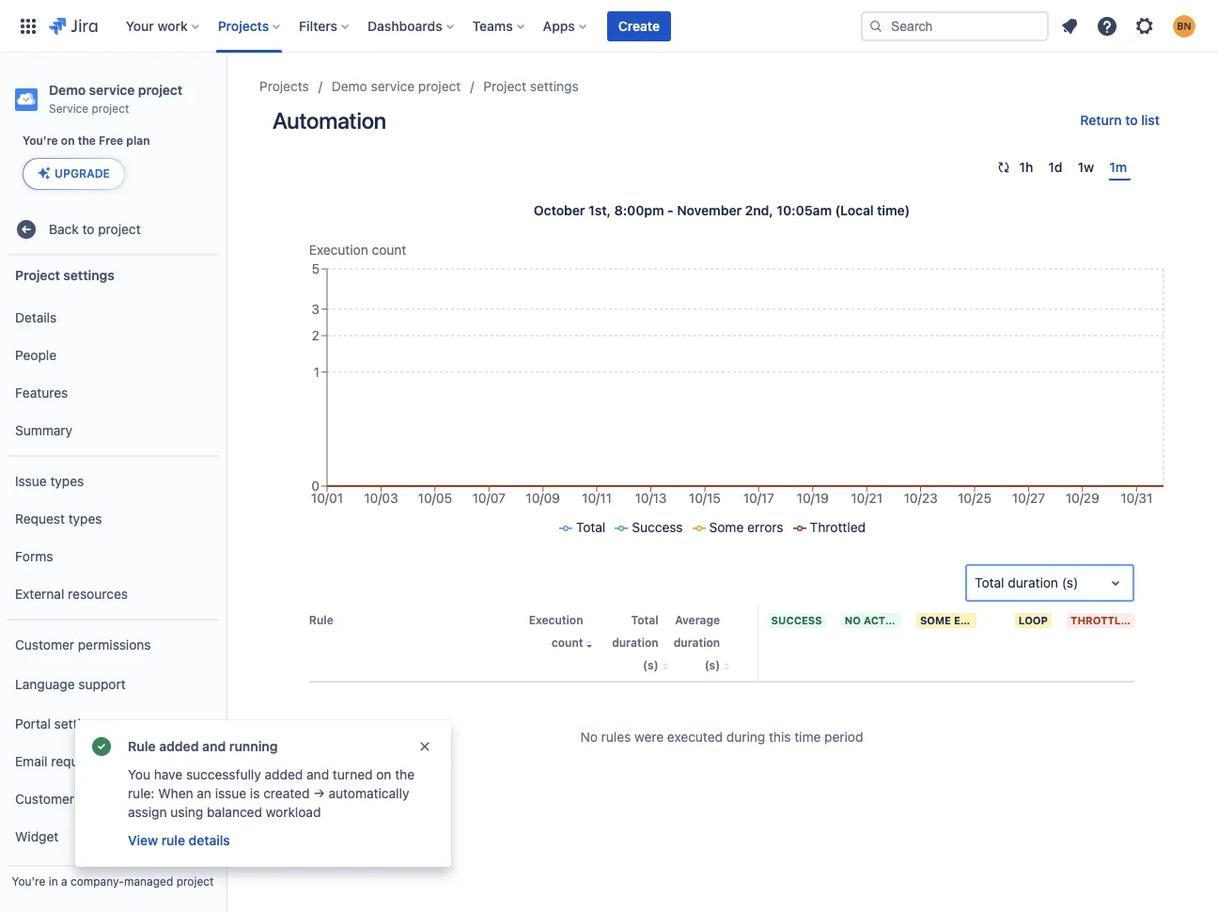 Task type: locate. For each thing, give the bounding box(es) containing it.
1 horizontal spatial added
[[265, 767, 303, 783]]

projects button
[[212, 11, 288, 41]]

0 vertical spatial total
[[576, 519, 606, 535]]

projects up automation
[[260, 78, 309, 94]]

using
[[171, 804, 203, 820]]

view rule details button
[[126, 830, 232, 852]]

0 vertical spatial types
[[50, 473, 84, 489]]

features
[[15, 384, 68, 400]]

service for demo service project
[[371, 78, 415, 94]]

service inside demo service project service project
[[89, 82, 135, 98]]

customer permissions link
[[8, 626, 218, 664]]

email
[[15, 753, 47, 769]]

project down primary element
[[418, 78, 461, 94]]

0 horizontal spatial the
[[78, 134, 96, 148]]

and inside you have successfully added and turned on the rule: when an issue is created → automatically assign using balanced workload
[[307, 767, 329, 783]]

2 vertical spatial total
[[632, 613, 659, 627]]

external resources link
[[8, 576, 218, 613]]

project down teams dropdown button
[[484, 78, 527, 94]]

you're left in
[[12, 875, 45, 889]]

1 vertical spatial execution
[[529, 613, 584, 627]]

1 horizontal spatial project
[[484, 78, 527, 94]]

permissions
[[78, 636, 151, 652]]

project right back
[[98, 221, 141, 237]]

1 vertical spatial the
[[395, 767, 415, 783]]

1 horizontal spatial demo
[[332, 78, 368, 94]]

project for demo service project service project
[[138, 82, 183, 98]]

rule
[[309, 613, 334, 627], [128, 738, 156, 754]]

settings for language support
[[54, 715, 103, 731]]

to left list
[[1126, 112, 1139, 128]]

1 vertical spatial added
[[265, 767, 303, 783]]

0 horizontal spatial execution
[[309, 242, 368, 258]]

1 horizontal spatial service
[[371, 78, 415, 94]]

customer up language
[[15, 636, 74, 652]]

open image
[[1105, 572, 1128, 594]]

total duration (s) up loop
[[976, 575, 1079, 591]]

projects for projects 'dropdown button'
[[218, 17, 269, 33]]

0 horizontal spatial project settings
[[15, 267, 115, 283]]

total inside "total duration (s)"
[[632, 613, 659, 627]]

duration
[[1009, 575, 1059, 591], [612, 636, 659, 650], [674, 636, 721, 650]]

0 horizontal spatial service
[[89, 82, 135, 98]]

email requests
[[15, 753, 104, 769]]

notifications
[[78, 791, 153, 807]]

types
[[50, 473, 84, 489], [68, 510, 102, 526]]

1 customer from the top
[[15, 636, 74, 652]]

1 vertical spatial customer
[[15, 791, 74, 807]]

execution
[[309, 242, 368, 258], [529, 613, 584, 627]]

october 1st, 8:00pm - november 2nd, 10:05am (local time)
[[534, 202, 911, 218]]

1st,
[[589, 202, 611, 218]]

view
[[128, 832, 158, 848]]

0 vertical spatial project settings
[[484, 78, 579, 94]]

rule for rule added and running
[[128, 738, 156, 754]]

language
[[15, 676, 75, 692]]

details
[[15, 309, 57, 325]]

projects for 'projects' link
[[260, 78, 309, 94]]

settings down back to project
[[63, 267, 115, 283]]

total up errors
[[976, 575, 1005, 591]]

banner containing your work
[[0, 0, 1219, 53]]

portal settings link
[[8, 705, 218, 743]]

widget link
[[8, 818, 218, 856]]

group
[[8, 293, 218, 455], [8, 455, 218, 619], [8, 619, 218, 912]]

rule for rule
[[309, 613, 334, 627]]

2 customer from the top
[[15, 791, 74, 807]]

project settings down back
[[15, 267, 115, 283]]

3 group from the top
[[8, 619, 218, 912]]

and
[[202, 738, 226, 754], [307, 767, 329, 783]]

to right back
[[82, 221, 95, 237]]

1 vertical spatial execution count
[[529, 613, 584, 650]]

(s) inside 'average duration (s)'
[[705, 658, 721, 673]]

added up have
[[159, 738, 199, 754]]

on up automatically
[[377, 767, 392, 783]]

0 horizontal spatial count
[[372, 242, 407, 258]]

1 horizontal spatial rule
[[309, 613, 334, 627]]

0 vertical spatial and
[[202, 738, 226, 754]]

0 vertical spatial to
[[1126, 112, 1139, 128]]

1 horizontal spatial on
[[377, 767, 392, 783]]

project for demo service project
[[418, 78, 461, 94]]

1 vertical spatial you're
[[12, 875, 45, 889]]

0 vertical spatial projects
[[218, 17, 269, 33]]

0 horizontal spatial total duration (s)
[[612, 613, 659, 673]]

demo service project service project
[[49, 82, 183, 116]]

0 vertical spatial settings
[[530, 78, 579, 94]]

0 vertical spatial execution
[[309, 242, 368, 258]]

customer up widget
[[15, 791, 74, 807]]

project up the free
[[92, 102, 129, 116]]

types for request types
[[68, 510, 102, 526]]

dashboards button
[[362, 11, 461, 41]]

1 horizontal spatial execution count
[[529, 613, 584, 650]]

1 horizontal spatial the
[[395, 767, 415, 783]]

projects inside 'dropdown button'
[[218, 17, 269, 33]]

1 vertical spatial rule
[[128, 738, 156, 754]]

search image
[[869, 18, 884, 33]]

and up →
[[307, 767, 329, 783]]

chat link
[[8, 856, 218, 894]]

0 vertical spatial execution count
[[309, 242, 407, 258]]

2 vertical spatial settings
[[54, 715, 103, 731]]

1 vertical spatial total
[[976, 575, 1005, 591]]

support
[[78, 676, 126, 692]]

0 horizontal spatial total
[[576, 519, 606, 535]]

the inside you have successfully added and turned on the rule: when an issue is created → automatically assign using balanced workload
[[395, 767, 415, 783]]

request types
[[15, 510, 102, 526]]

portal
[[15, 715, 51, 731]]

(s) left 'average duration (s)'
[[643, 658, 659, 673]]

people link
[[8, 337, 218, 374]]

work
[[158, 17, 188, 33]]

0 horizontal spatial demo
[[49, 82, 86, 98]]

demo
[[332, 78, 368, 94], [49, 82, 86, 98]]

duration down average
[[674, 636, 721, 650]]

settings up success icon
[[54, 715, 103, 731]]

added
[[159, 738, 199, 754], [265, 767, 303, 783]]

on down service
[[61, 134, 75, 148]]

1 vertical spatial on
[[377, 767, 392, 783]]

customer notifications
[[15, 791, 153, 807]]

1 horizontal spatial count
[[552, 636, 584, 650]]

(s) left open 'image'
[[1063, 575, 1079, 591]]

success image
[[90, 736, 113, 758]]

service
[[371, 78, 415, 94], [89, 82, 135, 98]]

demo service project link
[[332, 75, 461, 98]]

when
[[158, 785, 193, 801]]

types right 'issue'
[[50, 473, 84, 489]]

you're down service
[[23, 134, 58, 148]]

0 horizontal spatial project
[[15, 267, 60, 283]]

projects right work
[[218, 17, 269, 33]]

time)
[[878, 202, 911, 218]]

actions
[[864, 614, 913, 626]]

to for back
[[82, 221, 95, 237]]

throttled
[[1071, 614, 1136, 626]]

total left success
[[576, 519, 606, 535]]

0 horizontal spatial duration
[[612, 636, 659, 650]]

settings inside 'link'
[[54, 715, 103, 731]]

0 horizontal spatial to
[[82, 221, 95, 237]]

project settings down apps
[[484, 78, 579, 94]]

0 vertical spatial rule
[[309, 613, 334, 627]]

1 horizontal spatial (s)
[[705, 658, 721, 673]]

total duration (s)
[[976, 575, 1079, 591], [612, 613, 659, 673]]

2 horizontal spatial duration
[[1009, 575, 1059, 591]]

running
[[229, 738, 278, 754]]

back to project link
[[8, 211, 218, 248]]

10:05am
[[777, 202, 832, 218]]

upgrade button
[[24, 159, 124, 189]]

project down details
[[176, 875, 214, 889]]

were
[[635, 729, 664, 745]]

people
[[15, 347, 57, 363]]

during
[[727, 729, 766, 745]]

service for demo service project service project
[[89, 82, 135, 98]]

1 horizontal spatial execution
[[529, 613, 584, 627]]

(s) down average
[[705, 658, 721, 673]]

appswitcher icon image
[[17, 15, 40, 37]]

1 vertical spatial and
[[307, 767, 329, 783]]

and up successfully
[[202, 738, 226, 754]]

2 horizontal spatial total
[[976, 575, 1005, 591]]

success
[[632, 519, 683, 535]]

1 horizontal spatial total
[[632, 613, 659, 627]]

total left average
[[632, 613, 659, 627]]

time
[[795, 729, 821, 745]]

2 group from the top
[[8, 455, 218, 619]]

demo for demo service project service project
[[49, 82, 86, 98]]

1 vertical spatial project settings
[[15, 267, 115, 283]]

issue types link
[[8, 463, 218, 500]]

portal settings
[[15, 715, 103, 731]]

0 vertical spatial customer
[[15, 636, 74, 652]]

0 vertical spatial the
[[78, 134, 96, 148]]

service up the free
[[89, 82, 135, 98]]

added up created
[[265, 767, 303, 783]]

you're for you're on the free plan
[[23, 134, 58, 148]]

you have successfully added and turned on the rule: when an issue is created → automatically assign using balanced workload
[[128, 767, 415, 820]]

2nd,
[[746, 202, 774, 218]]

customer
[[15, 636, 74, 652], [15, 791, 74, 807]]

you're
[[23, 134, 58, 148], [12, 875, 45, 889]]

service down "dashboards"
[[371, 78, 415, 94]]

total duration (s) left 'average duration (s)'
[[612, 613, 659, 673]]

your profile and settings image
[[1174, 15, 1196, 37]]

summary link
[[8, 412, 218, 450]]

0 horizontal spatial on
[[61, 134, 75, 148]]

1 horizontal spatial and
[[307, 767, 329, 783]]

Search field
[[862, 11, 1050, 41]]

banner
[[0, 0, 1219, 53]]

duration left 'average duration (s)'
[[612, 636, 659, 650]]

settings image
[[1134, 15, 1157, 37]]

0 horizontal spatial added
[[159, 738, 199, 754]]

1d
[[1049, 159, 1063, 175]]

on inside you have successfully added and turned on the rule: when an issue is created → automatically assign using balanced workload
[[377, 767, 392, 783]]

types right request
[[68, 510, 102, 526]]

0 vertical spatial count
[[372, 242, 407, 258]]

to inside button
[[1126, 112, 1139, 128]]

1 horizontal spatial to
[[1126, 112, 1139, 128]]

1 vertical spatial projects
[[260, 78, 309, 94]]

demo up automation
[[332, 78, 368, 94]]

group containing details
[[8, 293, 218, 455]]

service
[[49, 102, 89, 116]]

0 horizontal spatial rule
[[128, 738, 156, 754]]

rules
[[602, 729, 631, 745]]

the up automatically
[[395, 767, 415, 783]]

settings down apps
[[530, 78, 579, 94]]

0 vertical spatial total duration (s)
[[976, 575, 1079, 591]]

0 vertical spatial added
[[159, 738, 199, 754]]

list
[[1142, 112, 1161, 128]]

back to project
[[49, 221, 141, 237]]

demo inside demo service project service project
[[49, 82, 86, 98]]

1 vertical spatial to
[[82, 221, 95, 237]]

is
[[250, 785, 260, 801]]

project for back to project
[[98, 221, 141, 237]]

customer for customer notifications
[[15, 791, 74, 807]]

1 vertical spatial types
[[68, 510, 102, 526]]

you're for you're in a company-managed project
[[12, 875, 45, 889]]

types for issue types
[[50, 473, 84, 489]]

(s)
[[1063, 575, 1079, 591], [643, 658, 659, 673], [705, 658, 721, 673]]

project up plan
[[138, 82, 183, 98]]

automatically
[[329, 785, 410, 801]]

1 group from the top
[[8, 293, 218, 455]]

-
[[668, 202, 674, 218]]

project up details
[[15, 267, 60, 283]]

successfully
[[186, 767, 261, 783]]

duration up loop
[[1009, 575, 1059, 591]]

the left the free
[[78, 134, 96, 148]]

0 vertical spatial you're
[[23, 134, 58, 148]]

1 horizontal spatial total duration (s)
[[976, 575, 1079, 591]]

demo up service
[[49, 82, 86, 98]]

1 vertical spatial count
[[552, 636, 584, 650]]

language support
[[15, 676, 126, 692]]

teams button
[[467, 11, 532, 41]]

november
[[677, 202, 742, 218]]

jira image
[[49, 15, 98, 37], [49, 15, 98, 37]]

balanced
[[207, 804, 262, 820]]

loop
[[1019, 614, 1049, 626]]

1 vertical spatial project
[[15, 267, 60, 283]]

project settings
[[484, 78, 579, 94], [15, 267, 115, 283]]



Task type: vqa. For each thing, say whether or not it's contained in the screenshot.
"DESK-6" link
no



Task type: describe. For each thing, give the bounding box(es) containing it.
8:00pm
[[615, 202, 665, 218]]

filters button
[[294, 11, 357, 41]]

0 horizontal spatial (s)
[[643, 658, 659, 673]]

0 vertical spatial project
[[484, 78, 527, 94]]

no
[[581, 729, 598, 745]]

you
[[128, 767, 151, 783]]

free
[[99, 134, 123, 148]]

(local
[[836, 202, 874, 218]]

external
[[15, 586, 64, 602]]

some
[[921, 614, 952, 626]]

apps
[[543, 17, 575, 33]]

apps button
[[538, 11, 594, 41]]

count inside execution count
[[552, 636, 584, 650]]

request
[[15, 510, 65, 526]]

group containing issue types
[[8, 455, 218, 619]]

your work button
[[120, 11, 207, 41]]

2 horizontal spatial (s)
[[1063, 575, 1079, 591]]

a
[[61, 875, 67, 889]]

group containing customer permissions
[[8, 619, 218, 912]]

automation
[[273, 107, 387, 134]]

summary
[[15, 422, 73, 438]]

demo service project
[[332, 78, 461, 94]]

managed
[[124, 875, 173, 889]]

project settings link
[[484, 75, 579, 98]]

dashboards
[[368, 17, 443, 33]]

settings for demo service project
[[530, 78, 579, 94]]

some
[[710, 519, 744, 535]]

features link
[[8, 374, 218, 412]]

dismiss image
[[418, 739, 433, 754]]

success
[[772, 614, 823, 626]]

0 horizontal spatial and
[[202, 738, 226, 754]]

external resources
[[15, 586, 128, 602]]

help image
[[1097, 15, 1119, 37]]

notifications image
[[1059, 15, 1082, 37]]

sidebar navigation image
[[205, 75, 246, 113]]

you're in a company-managed project
[[12, 875, 214, 889]]

assign
[[128, 804, 167, 820]]

1 vertical spatial settings
[[63, 267, 115, 283]]

you're on the free plan
[[23, 134, 150, 148]]

1w
[[1078, 159, 1095, 175]]

return to list
[[1081, 112, 1161, 128]]

no
[[845, 614, 862, 626]]

some errors
[[710, 519, 784, 535]]

customer notifications link
[[8, 781, 218, 818]]

back
[[49, 221, 79, 237]]

teams
[[473, 17, 513, 33]]

forms
[[15, 548, 53, 564]]

workload
[[266, 804, 321, 820]]

october
[[534, 202, 585, 218]]

in
[[49, 875, 58, 889]]

customer for customer permissions
[[15, 636, 74, 652]]

requests
[[51, 753, 104, 769]]

period
[[825, 729, 864, 745]]

errors
[[748, 519, 784, 535]]

reload image
[[997, 160, 1012, 175]]

no rules were executed during this time period
[[581, 729, 864, 745]]

average
[[676, 613, 721, 627]]

turned
[[333, 767, 373, 783]]

email requests link
[[8, 743, 218, 781]]

an
[[197, 785, 212, 801]]

average duration (s)
[[674, 613, 721, 673]]

created
[[264, 785, 310, 801]]

→
[[313, 785, 325, 801]]

create
[[619, 17, 660, 33]]

chat
[[15, 866, 44, 882]]

widget
[[15, 828, 59, 844]]

demo for demo service project
[[332, 78, 368, 94]]

rule
[[162, 832, 185, 848]]

this
[[769, 729, 791, 745]]

1 vertical spatial total duration (s)
[[612, 613, 659, 673]]

your work
[[126, 17, 188, 33]]

0 horizontal spatial execution count
[[309, 242, 407, 258]]

rule added and running
[[128, 738, 278, 754]]

1h
[[1020, 159, 1034, 175]]

to for return
[[1126, 112, 1139, 128]]

request types link
[[8, 500, 218, 538]]

projects link
[[260, 75, 309, 98]]

plan
[[126, 134, 150, 148]]

1 horizontal spatial duration
[[674, 636, 721, 650]]

added inside you have successfully added and turned on the rule: when an issue is created → automatically assign using balanced workload
[[265, 767, 303, 783]]

upgrade
[[55, 166, 110, 181]]

issue types
[[15, 473, 84, 489]]

primary element
[[11, 0, 862, 52]]

rule:
[[128, 785, 155, 801]]

1 horizontal spatial project settings
[[484, 78, 579, 94]]

1m
[[1110, 159, 1128, 175]]

return
[[1081, 112, 1123, 128]]

0 vertical spatial on
[[61, 134, 75, 148]]

language support link
[[8, 664, 218, 705]]



